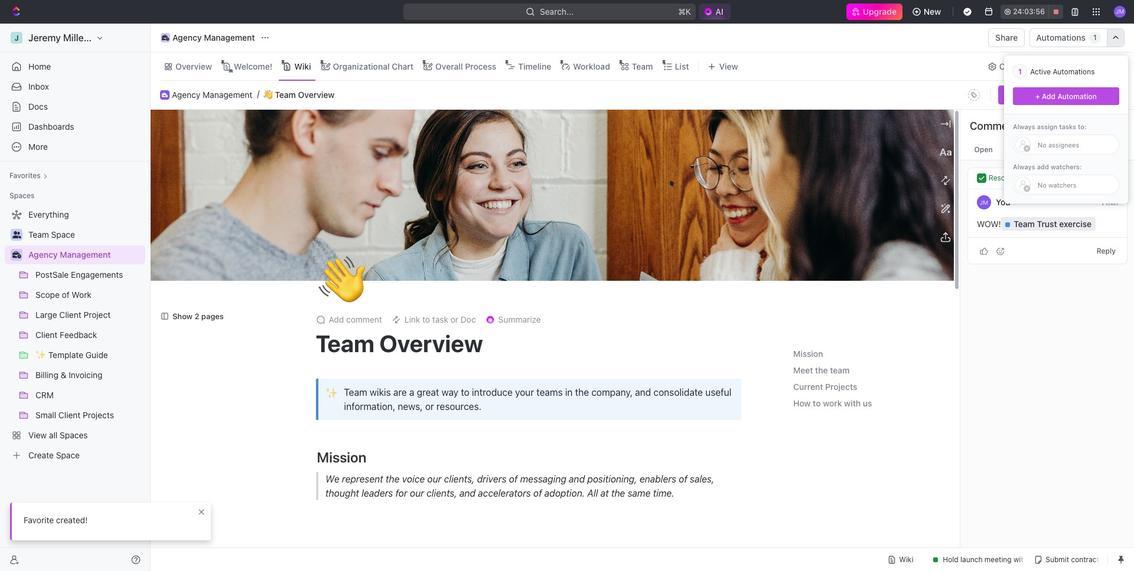 Task type: locate. For each thing, give the bounding box(es) containing it.
to
[[1045, 145, 1052, 154], [1082, 174, 1089, 183], [461, 388, 470, 398], [813, 399, 821, 409]]

no left me
[[1038, 141, 1047, 149]]

1 vertical spatial clients,
[[426, 489, 457, 499]]

team for team wikis are a great way to introduce your teams in the company, and consolidate useful information, news, or resources.
[[344, 388, 367, 398]]

2 always from the top
[[1013, 163, 1036, 171]]

1 horizontal spatial add
[[1042, 92, 1056, 101]]

0 vertical spatial meet
[[793, 366, 813, 376]]

24:03:56
[[1013, 7, 1045, 16]]

with
[[844, 399, 861, 409]]

share up customize button
[[996, 32, 1018, 43]]

team wikis are a great way to introduce your teams in the company, and consolidate useful information, news, or resources.
[[344, 388, 734, 413]]

2 no from the top
[[1038, 181, 1047, 189]]

2 vertical spatial and
[[459, 489, 475, 499]]

assignees
[[1049, 141, 1080, 149]]

dashboards
[[28, 122, 74, 132]]

1 vertical spatial meet the team
[[317, 547, 409, 563]]

no watchers button
[[1013, 175, 1120, 195]]

overview link
[[173, 58, 212, 75]]

1 vertical spatial mission
[[317, 450, 367, 466]]

overview
[[175, 61, 212, 71], [298, 90, 335, 100], [380, 330, 483, 358]]

0 horizontal spatial mission
[[317, 450, 367, 466]]

overview down wiki at the top of the page
[[298, 90, 335, 100]]

and up adoption.
[[569, 475, 585, 485]]

useful
[[706, 388, 732, 398]]

always up the by
[[1013, 163, 1036, 171]]

list link
[[673, 58, 689, 75]]

overview up great
[[380, 330, 483, 358]]

1 horizontal spatial 1
[[1094, 33, 1097, 42]]

1 horizontal spatial meet the team
[[793, 366, 850, 376]]

meet the team
[[793, 366, 850, 376], [317, 547, 409, 563]]

add left comment
[[329, 315, 344, 325]]

resolved for resolved by jeremy miller
[[989, 174, 1019, 183]]

work
[[823, 399, 842, 409]]

2 vertical spatial add
[[329, 315, 344, 325]]

1 no from the top
[[1038, 141, 1047, 149]]

2 vertical spatial management
[[60, 250, 111, 260]]

inbox link
[[5, 77, 145, 96]]

new button
[[907, 2, 948, 21]]

1 vertical spatial our
[[410, 489, 424, 499]]

the
[[815, 366, 828, 376], [575, 388, 589, 398], [385, 475, 399, 485], [611, 489, 625, 499], [353, 547, 374, 563]]

0 horizontal spatial add
[[329, 315, 344, 325]]

no
[[1038, 141, 1047, 149], [1038, 181, 1047, 189]]

no down add
[[1038, 181, 1047, 189]]

docs link
[[5, 97, 145, 116]]

0 horizontal spatial our
[[410, 489, 424, 499]]

enablers
[[639, 475, 676, 485]]

team for team trust exercise
[[1014, 219, 1035, 229]]

team down add comment
[[316, 330, 375, 358]]

to right how
[[813, 399, 821, 409]]

1 vertical spatial overview
[[298, 90, 335, 100]]

resolved down the to: in the top of the page
[[1083, 145, 1115, 154]]

at
[[600, 489, 609, 499]]

voice
[[402, 475, 425, 485]]

1 vertical spatial agency management
[[172, 90, 252, 100]]

show 2 pages
[[173, 312, 224, 321]]

add inside button
[[1057, 62, 1071, 71]]

add for add comment
[[329, 315, 344, 325]]

2 horizontal spatial and
[[635, 388, 651, 398]]

to:
[[1078, 123, 1087, 131]]

of down messaging
[[533, 489, 542, 499]]

1 horizontal spatial of
[[533, 489, 542, 499]]

0 vertical spatial add
[[1057, 62, 1071, 71]]

+ add automation
[[1036, 92, 1097, 101]]

and
[[635, 388, 651, 398], [569, 475, 585, 485], [459, 489, 475, 499]]

0 vertical spatial and
[[635, 388, 651, 398]]

1 horizontal spatial overview
[[298, 90, 335, 100]]

1 vertical spatial no
[[1038, 181, 1047, 189]]

mission up we
[[317, 450, 367, 466]]

0 vertical spatial business time image
[[162, 35, 169, 41]]

min
[[1106, 198, 1118, 207]]

1 vertical spatial automations
[[1053, 67, 1095, 76]]

automations up add task
[[1037, 32, 1086, 43]]

thought
[[325, 489, 359, 499]]

inbox
[[28, 82, 49, 92]]

0 horizontal spatial team
[[377, 547, 409, 563]]

agency management link
[[158, 31, 258, 45], [172, 90, 252, 100], [28, 246, 143, 265]]

our down voice
[[410, 489, 424, 499]]

assign
[[1037, 123, 1058, 131]]

team left trust
[[1014, 219, 1035, 229]]

business time image inside "agency management" tree
[[12, 252, 21, 259]]

1 left min
[[1101, 198, 1104, 207]]

0 vertical spatial resolved
[[1083, 145, 1115, 154]]

1 vertical spatial resolved
[[989, 174, 1019, 183]]

0 vertical spatial assigned
[[1011, 145, 1044, 154]]

our
[[427, 475, 441, 485], [410, 489, 424, 499]]

overall process
[[436, 61, 496, 71]]

1 horizontal spatial our
[[427, 475, 441, 485]]

2 horizontal spatial 1
[[1101, 198, 1104, 207]]

0 horizontal spatial overview
[[175, 61, 212, 71]]

0 vertical spatial no
[[1038, 141, 1047, 149]]

2 horizontal spatial overview
[[380, 330, 483, 358]]

resolved left the by
[[989, 174, 1019, 183]]

automations
[[1037, 32, 1086, 43], [1053, 67, 1095, 76]]

0 horizontal spatial resolved
[[989, 174, 1019, 183]]

we
[[325, 475, 339, 485]]

overview left welcome! 'link'
[[175, 61, 212, 71]]

agency management link inside tree
[[28, 246, 143, 265]]

1 up active automations
[[1094, 33, 1097, 42]]

0 vertical spatial agency management
[[173, 32, 255, 43]]

to right way
[[461, 388, 470, 398]]

1 left active
[[1019, 67, 1022, 76]]

business time image
[[162, 35, 169, 41], [162, 93, 168, 97], [12, 252, 21, 259]]

meet
[[793, 366, 813, 376], [317, 547, 350, 563]]

1 horizontal spatial mission
[[793, 349, 823, 359]]

information,
[[344, 402, 395, 413]]

0 vertical spatial agency management link
[[158, 31, 258, 45]]

add
[[1057, 62, 1071, 71], [1042, 92, 1056, 101], [329, 315, 344, 325]]

reply
[[1097, 247, 1116, 256]]

0 horizontal spatial and
[[459, 489, 475, 499]]

2 vertical spatial 1
[[1101, 198, 1104, 207]]

0 vertical spatial clients,
[[444, 475, 474, 485]]

management
[[204, 32, 255, 43], [203, 90, 252, 100], [60, 250, 111, 260]]

overall
[[436, 61, 463, 71]]

workload
[[573, 61, 610, 71]]

2
[[195, 312, 199, 321]]

favorite
[[24, 516, 54, 526]]

introduce
[[472, 388, 513, 398]]

share inside "button"
[[996, 32, 1018, 43]]

2 vertical spatial agency
[[28, 250, 58, 260]]

jm
[[980, 199, 989, 206]]

assigned
[[1011, 145, 1044, 154], [1049, 174, 1080, 183]]

spaces
[[9, 191, 34, 200]]

and inside team wikis are a great way to introduce your teams in the company, and consolidate useful information, news, or resources.
[[635, 388, 651, 398]]

organizational chart
[[333, 61, 414, 71]]

Resolved by Jeremy Miller checkbox
[[977, 174, 987, 183]]

docs
[[28, 102, 48, 112]]

our right voice
[[427, 475, 441, 485]]

customize button
[[984, 58, 1045, 75]]

0 horizontal spatial assigned
[[1011, 145, 1044, 154]]

1 vertical spatial always
[[1013, 163, 1036, 171]]

or
[[425, 402, 434, 413]]

overall process link
[[433, 58, 496, 75]]

clients, left drivers
[[444, 475, 474, 485]]

1 vertical spatial share
[[1005, 90, 1028, 100]]

share left + on the top of the page
[[1005, 90, 1028, 100]]

assigned to
[[1049, 174, 1089, 183]]

to for how to work with us
[[813, 399, 821, 409]]

add right + on the top of the page
[[1042, 92, 1056, 101]]

represent
[[342, 475, 383, 485]]

home
[[28, 61, 51, 71]]

0 vertical spatial mission
[[793, 349, 823, 359]]

team inside team wikis are a great way to introduce your teams in the company, and consolidate useful information, news, or resources.
[[344, 388, 367, 398]]

1 vertical spatial meet
[[317, 547, 350, 563]]

share button
[[989, 28, 1025, 47]]

1 always from the top
[[1013, 123, 1036, 131]]

to for assigned to
[[1082, 174, 1089, 183]]

mission up current
[[793, 349, 823, 359]]

0 horizontal spatial meet
[[317, 547, 350, 563]]

chart
[[392, 61, 414, 71]]

2 vertical spatial business time image
[[12, 252, 21, 259]]

all
[[587, 489, 598, 499]]

agency management inside "agency management" tree
[[28, 250, 111, 260]]

0 vertical spatial always
[[1013, 123, 1036, 131]]

add for add task
[[1057, 62, 1071, 71]]

drivers
[[477, 475, 506, 485]]

welcome! link
[[232, 58, 272, 75]]

0 horizontal spatial 1
[[1019, 67, 1022, 76]]

to for assigned to me
[[1045, 145, 1052, 154]]

add left task
[[1057, 62, 1071, 71]]

of up accelerators
[[509, 475, 517, 485]]

always for always assign tasks to:
[[1013, 123, 1036, 131]]

1 vertical spatial assigned
[[1049, 174, 1080, 183]]

upgrade
[[863, 6, 897, 17]]

1
[[1094, 33, 1097, 42], [1019, 67, 1022, 76], [1101, 198, 1104, 207]]

and left accelerators
[[459, 489, 475, 499]]

2 horizontal spatial add
[[1057, 62, 1071, 71]]

of left sales, at the bottom right of page
[[679, 475, 687, 485]]

resolved for resolved
[[1083, 145, 1115, 154]]

0 vertical spatial overview
[[175, 61, 212, 71]]

mission
[[793, 349, 823, 359], [317, 450, 367, 466]]

favorites
[[9, 171, 41, 180]]

0 vertical spatial agency
[[173, 32, 202, 43]]

current projects
[[793, 382, 858, 393]]

no for no watchers
[[1038, 181, 1047, 189]]

team overview
[[316, 330, 483, 358]]

team
[[632, 61, 653, 71], [275, 90, 296, 100], [1014, 219, 1035, 229], [316, 330, 375, 358], [344, 388, 367, 398]]

0 vertical spatial share
[[996, 32, 1018, 43]]

dashboards link
[[5, 118, 145, 136]]

to left me
[[1045, 145, 1052, 154]]

1 vertical spatial agency management link
[[172, 90, 252, 100]]

0 horizontal spatial of
[[509, 475, 517, 485]]

1 vertical spatial and
[[569, 475, 585, 485]]

1 horizontal spatial team
[[830, 366, 850, 376]]

no watchers
[[1038, 181, 1077, 189]]

sidebar navigation
[[0, 24, 151, 572]]

to right the "miller"
[[1082, 174, 1089, 183]]

1 horizontal spatial resolved
[[1083, 145, 1115, 154]]

always left assign
[[1013, 123, 1036, 131]]

clients, right for
[[426, 489, 457, 499]]

of
[[509, 475, 517, 485], [679, 475, 687, 485], [533, 489, 542, 499]]

team for team overview
[[316, 330, 375, 358]]

2 vertical spatial agency management link
[[28, 246, 143, 265]]

time.
[[653, 489, 674, 499]]

automations up automation
[[1053, 67, 1095, 76]]

1 horizontal spatial assigned
[[1049, 174, 1080, 183]]

2 vertical spatial agency management
[[28, 250, 111, 260]]

team up 'information,'
[[344, 388, 367, 398]]

and right company, in the bottom of the page
[[635, 388, 651, 398]]



Task type: describe. For each thing, give the bounding box(es) containing it.
reply button
[[1092, 244, 1121, 258]]

1 vertical spatial business time image
[[162, 93, 168, 97]]

assigned for assigned to
[[1049, 174, 1080, 183]]

team left list link
[[632, 61, 653, 71]]

in
[[565, 388, 573, 398]]

process
[[465, 61, 496, 71]]

automation
[[1058, 92, 1097, 101]]

tasks
[[1060, 123, 1077, 131]]

we represent the voice our clients, drivers of messaging and positioning, enablers of sales, thought leaders for our clients, and accelerators of adoption. all at the same time.
[[325, 475, 717, 499]]

wikis
[[370, 388, 391, 398]]

are
[[393, 388, 407, 398]]

welcome!
[[234, 61, 272, 71]]

1 horizontal spatial and
[[569, 475, 585, 485]]

favorite created!
[[24, 516, 88, 526]]

team trust exercise link
[[1006, 219, 1092, 229]]

2 vertical spatial overview
[[380, 330, 483, 358]]

+
[[1036, 92, 1040, 101]]

how to work with us
[[793, 399, 872, 409]]

organizational chart link
[[331, 58, 414, 75]]

0 vertical spatial our
[[427, 475, 441, 485]]

1 vertical spatial agency
[[172, 90, 200, 100]]

1 vertical spatial management
[[203, 90, 252, 100]]

add
[[1037, 163, 1049, 171]]

👋 team overview
[[264, 90, 335, 100]]

adoption.
[[544, 489, 585, 499]]

no assignees button
[[1013, 135, 1120, 155]]

✨
[[326, 387, 338, 399]]

0 vertical spatial management
[[204, 32, 255, 43]]

agency management tree
[[5, 206, 145, 466]]

watchers:
[[1051, 163, 1082, 171]]

0 vertical spatial 1
[[1094, 33, 1097, 42]]

by
[[1021, 174, 1029, 183]]

wow!
[[977, 219, 1001, 229]]

management inside tree
[[60, 250, 111, 260]]

0 vertical spatial meet the team
[[793, 366, 850, 376]]

add task
[[1057, 62, 1088, 71]]

no for no assignees
[[1038, 141, 1047, 149]]

resolved by jeremy miller
[[989, 174, 1076, 183]]

exercise
[[1060, 219, 1092, 229]]

miller
[[1058, 174, 1076, 183]]

watchers
[[1049, 181, 1077, 189]]

for
[[395, 489, 407, 499]]

⌘k
[[679, 6, 691, 17]]

task
[[1073, 62, 1088, 71]]

team trust exercise
[[1014, 219, 1092, 229]]

me
[[1054, 145, 1065, 154]]

agency management for middle business time image
[[172, 90, 252, 100]]

1 horizontal spatial meet
[[793, 366, 813, 376]]

agency management for business time image inside the "agency management" tree
[[28, 250, 111, 260]]

trust
[[1037, 219, 1057, 229]]

same
[[627, 489, 650, 499]]

to inside team wikis are a great way to introduce your teams in the company, and consolidate useful information, news, or resources.
[[461, 388, 470, 398]]

always for always add watchers:
[[1013, 163, 1036, 171]]

organizational
[[333, 61, 390, 71]]

1 min
[[1101, 198, 1118, 207]]

no assignees
[[1038, 141, 1080, 149]]

search...
[[540, 6, 574, 17]]

jeremy
[[1031, 174, 1056, 183]]

accelerators
[[478, 489, 531, 499]]

agency management link for middle business time image
[[172, 90, 252, 100]]

assigned to me
[[1011, 145, 1065, 154]]

👋
[[264, 90, 273, 100]]

team right 👋
[[275, 90, 296, 100]]

timeline
[[518, 61, 551, 71]]

overview inside 'link'
[[175, 61, 212, 71]]

leaders
[[361, 489, 393, 499]]

current
[[793, 382, 823, 393]]

add comment
[[329, 315, 382, 325]]

a
[[409, 388, 414, 398]]

comment
[[346, 315, 382, 325]]

home link
[[5, 57, 145, 76]]

1 vertical spatial add
[[1042, 92, 1056, 101]]

active automations
[[1030, 67, 1095, 76]]

2 horizontal spatial of
[[679, 475, 687, 485]]

how
[[793, 399, 811, 409]]

1 vertical spatial 1
[[1019, 67, 1022, 76]]

timeline link
[[516, 58, 551, 75]]

assigned for assigned to me
[[1011, 145, 1044, 154]]

agency inside tree
[[28, 250, 58, 260]]

wiki
[[294, 61, 311, 71]]

1 vertical spatial team
[[377, 547, 409, 563]]

company,
[[592, 388, 633, 398]]

team link
[[630, 58, 653, 75]]

list
[[675, 61, 689, 71]]

you
[[996, 197, 1011, 207]]

open
[[975, 145, 993, 154]]

0 horizontal spatial meet the team
[[317, 547, 409, 563]]

agency management link for business time image inside the "agency management" tree
[[28, 246, 143, 265]]

the inside team wikis are a great way to introduce your teams in the company, and consolidate useful information, news, or resources.
[[575, 388, 589, 398]]

sales,
[[690, 475, 714, 485]]

active
[[1030, 67, 1051, 76]]

positioning,
[[587, 475, 637, 485]]

news,
[[398, 402, 423, 413]]

us
[[863, 399, 872, 409]]

no assignees note
[[1032, 141, 1080, 149]]

24:03:56 button
[[1001, 5, 1064, 19]]

customize
[[1000, 61, 1041, 71]]

0 vertical spatial automations
[[1037, 32, 1086, 43]]

always assign tasks to:
[[1013, 123, 1087, 131]]

0 vertical spatial team
[[830, 366, 850, 376]]

new
[[924, 6, 941, 17]]

projects
[[825, 382, 858, 393]]



Task type: vqa. For each thing, say whether or not it's contained in the screenshot.
Agency to the bottom
yes



